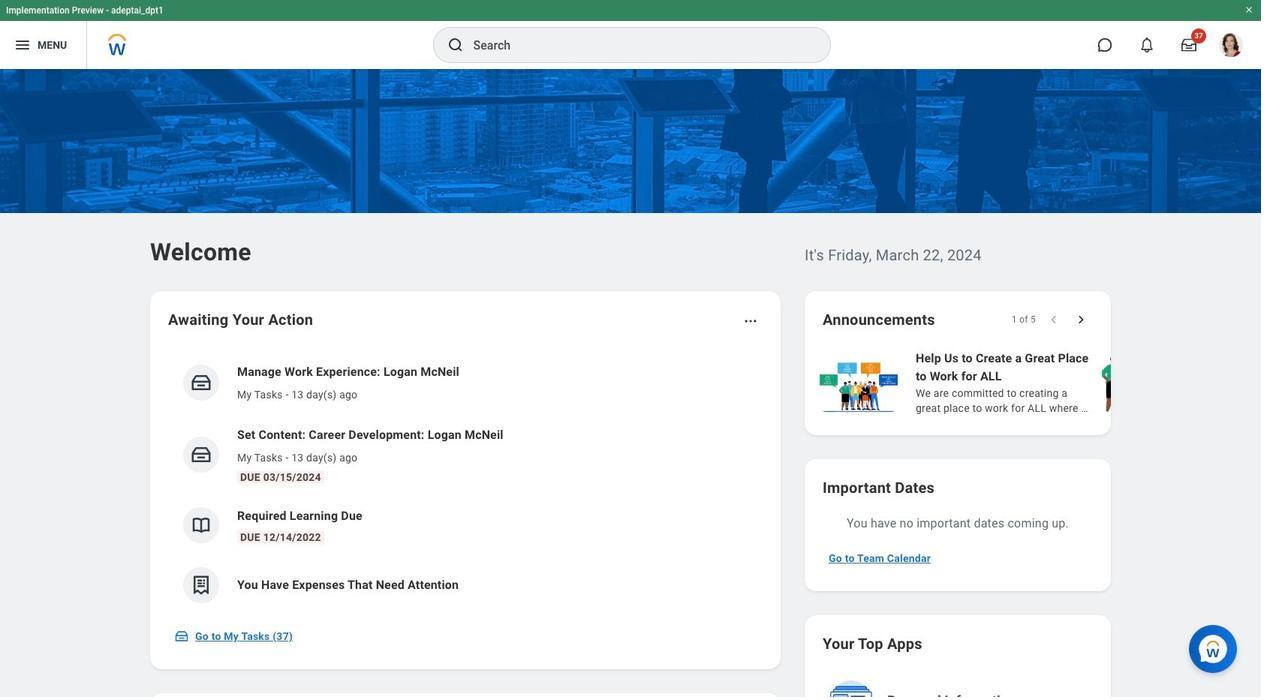 Task type: describe. For each thing, give the bounding box(es) containing it.
search image
[[446, 36, 464, 54]]

0 vertical spatial inbox image
[[190, 372, 212, 394]]

inbox image
[[190, 444, 212, 466]]

chevron left small image
[[1046, 312, 1061, 327]]

1 horizontal spatial list
[[817, 348, 1261, 417]]



Task type: vqa. For each thing, say whether or not it's contained in the screenshot.
Search image
yes



Task type: locate. For each thing, give the bounding box(es) containing it.
0 horizontal spatial list
[[168, 351, 763, 616]]

profile logan mcneil image
[[1219, 33, 1243, 60]]

list
[[817, 348, 1261, 417], [168, 351, 763, 616]]

notifications large image
[[1139, 38, 1154, 53]]

1 horizontal spatial inbox image
[[190, 372, 212, 394]]

chevron right small image
[[1073, 312, 1088, 327]]

1 vertical spatial inbox image
[[174, 629, 189, 644]]

dashboard expenses image
[[190, 574, 212, 597]]

banner
[[0, 0, 1261, 69]]

main content
[[0, 69, 1261, 697]]

related actions image
[[743, 314, 758, 329]]

inbox large image
[[1181, 38, 1197, 53]]

status
[[1012, 314, 1036, 326]]

inbox image
[[190, 372, 212, 394], [174, 629, 189, 644]]

justify image
[[14, 36, 32, 54]]

close environment banner image
[[1245, 5, 1254, 14]]

Search Workday  search field
[[473, 29, 799, 62]]

0 horizontal spatial inbox image
[[174, 629, 189, 644]]

book open image
[[190, 514, 212, 537]]



